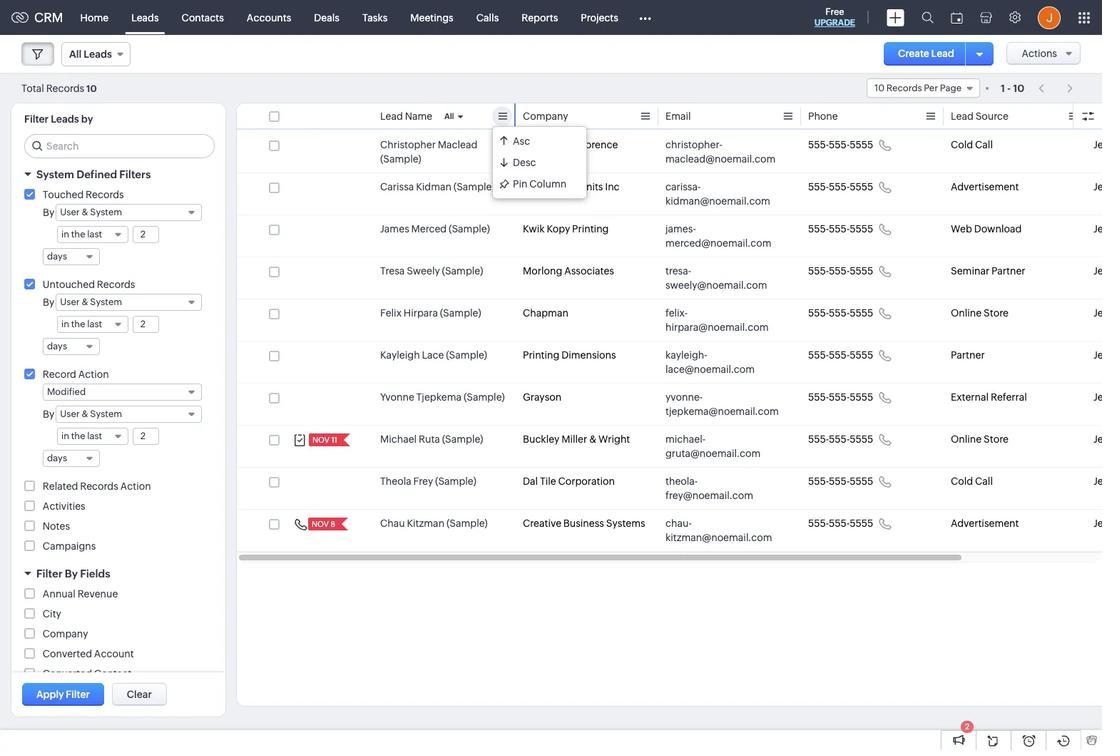 Task type: describe. For each thing, give the bounding box(es) containing it.
oh my goodknits inc
[[523, 181, 620, 193]]

je for kayleigh- lace@noemail.com
[[1094, 350, 1102, 361]]

in the last for touched
[[61, 229, 102, 240]]

morlong associates
[[523, 265, 614, 277]]

florence
[[577, 139, 618, 151]]

james merced (sample)
[[380, 223, 490, 235]]

morlong
[[523, 265, 562, 277]]

555-555-5555 for michael- gruta@noemail.com
[[808, 434, 873, 445]]

lead inside create lead button
[[931, 48, 954, 59]]

kayleigh-
[[666, 350, 707, 361]]

user & system field for touched records
[[56, 204, 202, 221]]

online for michael- gruta@noemail.com
[[951, 434, 982, 445]]

all leads
[[69, 49, 112, 60]]

theola- frey@noemail.com
[[666, 476, 753, 502]]

days for untouched records
[[47, 341, 67, 352]]

3 the from the top
[[71, 431, 85, 442]]

frey
[[413, 476, 433, 487]]

projects link
[[570, 0, 630, 35]]

cold call for theola- frey@noemail.com
[[951, 476, 993, 487]]

profile image
[[1038, 6, 1061, 29]]

store for michael- gruta@noemail.com
[[984, 434, 1009, 445]]

calls link
[[465, 0, 510, 35]]

& for 3rd user & system field from the top of the page
[[81, 409, 88, 420]]

tjepkema@noemail.com
[[666, 406, 779, 417]]

of
[[564, 139, 575, 151]]

kitzman@noemail.com
[[666, 532, 772, 544]]

3 last from the top
[[87, 431, 102, 442]]

je for tresa- sweely@noemail.com
[[1094, 265, 1102, 277]]

tasks
[[362, 12, 388, 23]]

days field for touched
[[43, 248, 100, 265]]

upgrade
[[815, 18, 855, 28]]

1 vertical spatial printing
[[523, 350, 560, 361]]

pin column
[[513, 178, 567, 190]]

theola-
[[666, 476, 698, 487]]

carissa
[[380, 181, 414, 193]]

seminar partner
[[951, 265, 1026, 277]]

external referral
[[951, 392, 1027, 403]]

chau-
[[666, 518, 692, 529]]

oh
[[523, 181, 537, 193]]

kidman@noemail.com
[[666, 195, 770, 207]]

3 user & system from the top
[[60, 409, 122, 420]]

(sample) for tresa sweely (sample)
[[442, 265, 483, 277]]

advertisement for chau- kitzman@noemail.com
[[951, 518, 1019, 529]]

converted contact
[[43, 669, 132, 680]]

maclead
[[438, 139, 478, 151]]

3 user & system field from the top
[[56, 406, 202, 423]]

online store for felix- hirpara@noemail.com
[[951, 308, 1009, 319]]

& for untouched records user & system field
[[81, 297, 88, 308]]

je for carissa- kidman@noemail.com
[[1094, 181, 1102, 193]]

converted account
[[43, 649, 134, 660]]

tresa
[[380, 265, 405, 277]]

kayleigh lace (sample) link
[[380, 348, 487, 362]]

rangoni
[[523, 139, 562, 151]]

row group containing christopher maclead (sample)
[[237, 131, 1102, 552]]

nov 8 link
[[308, 518, 337, 531]]

by down 'modified'
[[43, 409, 54, 420]]

reports link
[[510, 0, 570, 35]]

buckley
[[523, 434, 560, 445]]

carissa-
[[666, 181, 701, 193]]

system inside "dropdown button"
[[36, 168, 74, 181]]

james- merced@noemail.com link
[[666, 222, 780, 250]]

Modified field
[[43, 384, 202, 401]]

michael ruta (sample)
[[380, 434, 483, 445]]

call for christopher- maclead@noemail.com
[[975, 139, 993, 151]]

3 days field from the top
[[43, 450, 100, 467]]

carissa- kidman@noemail.com link
[[666, 180, 780, 208]]

records for touched
[[86, 189, 124, 200]]

10 for total records 10
[[86, 83, 97, 94]]

user & system for touched
[[60, 207, 122, 218]]

miller
[[562, 434, 587, 445]]

1 - 10
[[1001, 82, 1025, 94]]

my
[[539, 181, 553, 193]]

christopher
[[380, 139, 436, 151]]

christopher- maclead@noemail.com
[[666, 139, 776, 165]]

0 vertical spatial company
[[523, 111, 568, 122]]

deals link
[[303, 0, 351, 35]]

advertisement for carissa- kidman@noemail.com
[[951, 181, 1019, 193]]

felix
[[380, 308, 402, 319]]

filter by fields
[[36, 568, 110, 580]]

555-555-5555 for james- merced@noemail.com
[[808, 223, 873, 235]]

tasks link
[[351, 0, 399, 35]]

actions
[[1022, 48, 1057, 59]]

by down touched on the left of the page
[[43, 207, 54, 218]]

5555 for felix- hirpara@noemail.com
[[850, 308, 873, 319]]

online for felix- hirpara@noemail.com
[[951, 308, 982, 319]]

system for user & system field associated with touched records
[[90, 207, 122, 218]]

5555 for carissa- kidman@noemail.com
[[850, 181, 873, 193]]

5555 for theola- frey@noemail.com
[[850, 476, 873, 487]]

felix hirpara (sample) link
[[380, 306, 481, 320]]

leads for filter leads by
[[51, 113, 79, 125]]

1 vertical spatial company
[[43, 629, 88, 640]]

(sample) for carissa kidman (sample)
[[454, 181, 495, 193]]

je for theola- frey@noemail.com
[[1094, 476, 1102, 487]]

records for untouched
[[97, 279, 135, 290]]

dimensions
[[562, 350, 616, 361]]

deals
[[314, 12, 340, 23]]

hirpara@noemail.com
[[666, 322, 769, 333]]

kidman
[[416, 181, 452, 193]]

kayleigh
[[380, 350, 420, 361]]

0 vertical spatial leads
[[131, 12, 159, 23]]

projects
[[581, 12, 618, 23]]

Search text field
[[25, 135, 214, 158]]

user for untouched
[[60, 297, 80, 308]]

contacts link
[[170, 0, 235, 35]]

& for user & system field associated with touched records
[[81, 207, 88, 218]]

chau- kitzman@noemail.com
[[666, 518, 772, 544]]

creative business systems
[[523, 518, 645, 529]]

(sample) for chau kitzman (sample)
[[447, 518, 488, 529]]

(sample) for michael ruta (sample)
[[442, 434, 483, 445]]

by inside dropdown button
[[65, 568, 78, 580]]

5555 for james- merced@noemail.com
[[850, 223, 873, 235]]

carissa- kidman@noemail.com
[[666, 181, 770, 207]]

5555 for yvonne- tjepkema@noemail.com
[[850, 392, 873, 403]]

(sample) for felix hirpara (sample)
[[440, 308, 481, 319]]

rangoni of florence
[[523, 139, 618, 151]]

notes
[[43, 521, 70, 532]]

1 vertical spatial partner
[[951, 350, 985, 361]]

cold for christopher- maclead@noemail.com
[[951, 139, 973, 151]]

related
[[43, 481, 78, 492]]

je for michael- gruta@noemail.com
[[1094, 434, 1102, 445]]

external
[[951, 392, 989, 403]]

theola- frey@noemail.com link
[[666, 474, 780, 503]]

the for touched
[[71, 229, 85, 240]]

1
[[1001, 82, 1005, 94]]

hirpara
[[404, 308, 438, 319]]

untouched records
[[43, 279, 135, 290]]

filters
[[119, 168, 151, 181]]

tresa- sweely@noemail.com
[[666, 265, 767, 291]]

all for all
[[444, 112, 454, 121]]

1 horizontal spatial partner
[[992, 265, 1026, 277]]

555-555-5555 for felix- hirpara@noemail.com
[[808, 308, 873, 319]]

je for chau- kitzman@noemail.com
[[1094, 518, 1102, 529]]

(sample) for yvonne tjepkema (sample)
[[464, 392, 505, 403]]

dal
[[523, 476, 538, 487]]

All Leads field
[[61, 42, 130, 66]]

untouched
[[43, 279, 95, 290]]

search image
[[922, 11, 934, 24]]

lead for lead name
[[380, 111, 403, 122]]

chapman
[[523, 308, 569, 319]]

1 vertical spatial action
[[120, 481, 151, 492]]

Other Modules field
[[630, 6, 661, 29]]

crm link
[[11, 10, 63, 25]]

3 user from the top
[[60, 409, 80, 420]]

filter for filter by fields
[[36, 568, 62, 580]]

0 vertical spatial printing
[[572, 223, 609, 235]]

yvonne- tjepkema@noemail.com
[[666, 392, 779, 417]]

last for untouched
[[87, 319, 102, 330]]

in for untouched
[[61, 319, 69, 330]]

chau kitzman (sample) link
[[380, 517, 488, 531]]

(sample) for kayleigh lace (sample)
[[446, 350, 487, 361]]

11
[[331, 436, 338, 444]]

name
[[405, 111, 432, 122]]

2
[[965, 723, 970, 731]]



Task type: vqa. For each thing, say whether or not it's contained in the screenshot.


Task type: locate. For each thing, give the bounding box(es) containing it.
0 vertical spatial converted
[[43, 649, 92, 660]]

1 store from the top
[[984, 308, 1009, 319]]

by
[[43, 207, 54, 218], [43, 297, 54, 308], [43, 409, 54, 420], [65, 568, 78, 580]]

1 vertical spatial days
[[47, 341, 67, 352]]

filter inside dropdown button
[[36, 568, 62, 580]]

apply filter button
[[22, 683, 104, 706]]

search element
[[913, 0, 942, 35]]

user & system
[[60, 207, 122, 218], [60, 297, 122, 308], [60, 409, 122, 420]]

3 days from the top
[[47, 453, 67, 464]]

records for 10
[[887, 83, 922, 93]]

2 vertical spatial last
[[87, 431, 102, 442]]

column
[[530, 178, 567, 190]]

kwik kopy printing
[[523, 223, 609, 235]]

in the last field down untouched records
[[57, 316, 128, 333]]

5555 for christopher- maclead@noemail.com
[[850, 139, 873, 151]]

row group
[[237, 131, 1102, 552]]

james merced (sample) link
[[380, 222, 490, 236]]

michael- gruta@noemail.com
[[666, 434, 761, 459]]

in for touched
[[61, 229, 69, 240]]

system for 3rd user & system field from the top of the page
[[90, 409, 122, 420]]

in the last field down touched records
[[57, 226, 128, 243]]

in the last field up "related records action"
[[57, 428, 128, 445]]

(sample) for james merced (sample)
[[449, 223, 490, 235]]

3 in the last from the top
[[61, 431, 102, 442]]

2 in the last from the top
[[61, 319, 102, 330]]

filter inside button
[[66, 689, 90, 701]]

nov left 8
[[312, 520, 329, 529]]

cold call for christopher- maclead@noemail.com
[[951, 139, 993, 151]]

555-555-5555 for theola- frey@noemail.com
[[808, 476, 873, 487]]

converted up converted contact
[[43, 649, 92, 660]]

system up touched on the left of the page
[[36, 168, 74, 181]]

christopher maclead (sample)
[[380, 139, 478, 165]]

1 vertical spatial advertisement
[[951, 518, 1019, 529]]

campaigns
[[43, 541, 96, 552]]

partner up external on the bottom of the page
[[951, 350, 985, 361]]

0 horizontal spatial printing
[[523, 350, 560, 361]]

2 user from the top
[[60, 297, 80, 308]]

1 vertical spatial converted
[[43, 669, 92, 680]]

theola frey (sample) link
[[380, 474, 476, 489]]

2 user & system from the top
[[60, 297, 122, 308]]

1 vertical spatial in the last
[[61, 319, 102, 330]]

2 the from the top
[[71, 319, 85, 330]]

5 5555 from the top
[[850, 308, 873, 319]]

0 vertical spatial cold call
[[951, 139, 993, 151]]

1 vertical spatial user
[[60, 297, 80, 308]]

1 horizontal spatial company
[[523, 111, 568, 122]]

0 vertical spatial in the last field
[[57, 226, 128, 243]]

download
[[974, 223, 1022, 235]]

all inside field
[[69, 49, 82, 60]]

user & system field down filters
[[56, 204, 202, 221]]

9 je from the top
[[1094, 476, 1102, 487]]

days field for untouched
[[43, 338, 100, 355]]

10 for 1 - 10
[[1013, 82, 1025, 94]]

converted for converted account
[[43, 649, 92, 660]]

records left per
[[887, 83, 922, 93]]

theola frey (sample)
[[380, 476, 476, 487]]

5555
[[850, 139, 873, 151], [850, 181, 873, 193], [850, 223, 873, 235], [850, 265, 873, 277], [850, 308, 873, 319], [850, 350, 873, 361], [850, 392, 873, 403], [850, 434, 873, 445], [850, 476, 873, 487], [850, 518, 873, 529]]

by down untouched
[[43, 297, 54, 308]]

(sample) inside christopher maclead (sample)
[[380, 153, 421, 165]]

online store down the seminar partner
[[951, 308, 1009, 319]]

nov for michael
[[312, 436, 330, 444]]

(sample) right frey
[[435, 476, 476, 487]]

nov 11 link
[[309, 434, 339, 447]]

in the last field
[[57, 226, 128, 243], [57, 316, 128, 333], [57, 428, 128, 445]]

lead for lead source
[[951, 111, 974, 122]]

accounts link
[[235, 0, 303, 35]]

records right "related"
[[80, 481, 118, 492]]

0 vertical spatial user & system field
[[56, 204, 202, 221]]

1 vertical spatial user & system
[[60, 297, 122, 308]]

7 5555 from the top
[[850, 392, 873, 403]]

5555 for chau- kitzman@noemail.com
[[850, 518, 873, 529]]

lead left source
[[951, 111, 974, 122]]

user down touched on the left of the page
[[60, 207, 80, 218]]

tresa- sweely@noemail.com link
[[666, 264, 780, 293]]

2 je from the top
[[1094, 181, 1102, 193]]

1 online from the top
[[951, 308, 982, 319]]

in down touched on the left of the page
[[61, 229, 69, 240]]

tile
[[540, 476, 556, 487]]

10 up by
[[86, 83, 97, 94]]

system defined filters
[[36, 168, 151, 181]]

records for related
[[80, 481, 118, 492]]

fields
[[80, 568, 110, 580]]

je for yvonne- tjepkema@noemail.com
[[1094, 392, 1102, 403]]

last down untouched records
[[87, 319, 102, 330]]

je for felix- hirpara@noemail.com
[[1094, 308, 1102, 319]]

-
[[1007, 82, 1011, 94]]

555-555-5555 for kayleigh- lace@noemail.com
[[808, 350, 873, 361]]

(sample) right "tjepkema"
[[464, 392, 505, 403]]

2 555-555-5555 from the top
[[808, 181, 873, 193]]

1 user & system field from the top
[[56, 204, 202, 221]]

0 vertical spatial user & system
[[60, 207, 122, 218]]

1 vertical spatial online
[[951, 434, 982, 445]]

2 call from the top
[[975, 476, 993, 487]]

& inside row group
[[589, 434, 597, 445]]

partner right seminar
[[992, 265, 1026, 277]]

create menu element
[[878, 0, 913, 35]]

1 vertical spatial nov
[[312, 520, 329, 529]]

8 5555 from the top
[[850, 434, 873, 445]]

(sample) right ruta
[[442, 434, 483, 445]]

(sample) right lace at the left top of the page
[[446, 350, 487, 361]]

0 vertical spatial partner
[[992, 265, 1026, 277]]

2 vertical spatial days
[[47, 453, 67, 464]]

system for untouched records user & system field
[[90, 297, 122, 308]]

system down touched records
[[90, 207, 122, 218]]

1 555-555-5555 from the top
[[808, 139, 873, 151]]

lead right the "create"
[[931, 48, 954, 59]]

michael ruta (sample) link
[[380, 432, 483, 447]]

yvonne
[[380, 392, 414, 403]]

all for all leads
[[69, 49, 82, 60]]

2 cold from the top
[[951, 476, 973, 487]]

0 horizontal spatial all
[[69, 49, 82, 60]]

555-555-5555 for christopher- maclead@noemail.com
[[808, 139, 873, 151]]

lace
[[422, 350, 444, 361]]

& right the miller
[[589, 434, 597, 445]]

records right untouched
[[97, 279, 135, 290]]

last up "related records action"
[[87, 431, 102, 442]]

2 vertical spatial leads
[[51, 113, 79, 125]]

last down touched records
[[87, 229, 102, 240]]

user for touched
[[60, 207, 80, 218]]

9 5555 from the top
[[850, 476, 873, 487]]

asc
[[513, 136, 530, 147]]

the down untouched
[[71, 319, 85, 330]]

create
[[898, 48, 930, 59]]

filter down total
[[24, 113, 49, 125]]

2 horizontal spatial leads
[[131, 12, 159, 23]]

converted up apply filter button
[[43, 669, 92, 680]]

merced
[[411, 223, 447, 235]]

filter for filter leads by
[[24, 113, 49, 125]]

0 vertical spatial in
[[61, 229, 69, 240]]

crm
[[34, 10, 63, 25]]

User & System field
[[56, 204, 202, 221], [56, 294, 202, 311], [56, 406, 202, 423]]

days for touched records
[[47, 251, 67, 262]]

10 555-555-5555 from the top
[[808, 518, 873, 529]]

10 Records Per Page field
[[867, 78, 980, 98]]

filter leads by
[[24, 113, 93, 125]]

2 in from the top
[[61, 319, 69, 330]]

(sample) inside "link"
[[464, 392, 505, 403]]

store down external referral
[[984, 434, 1009, 445]]

lead left name
[[380, 111, 403, 122]]

in the last down untouched records
[[61, 319, 102, 330]]

converted for converted contact
[[43, 669, 92, 680]]

records up filter leads by
[[46, 82, 84, 94]]

nov left the 11
[[312, 436, 330, 444]]

9 555-555-5555 from the top
[[808, 476, 873, 487]]

all up maclead at the left of page
[[444, 112, 454, 121]]

1 horizontal spatial printing
[[572, 223, 609, 235]]

filter by fields button
[[11, 561, 225, 586]]

profile element
[[1030, 0, 1069, 35]]

1 last from the top
[[87, 229, 102, 240]]

3 in from the top
[[61, 431, 69, 442]]

days field
[[43, 248, 100, 265], [43, 338, 100, 355], [43, 450, 100, 467]]

page
[[940, 83, 962, 93]]

in the last field for untouched
[[57, 316, 128, 333]]

days up record
[[47, 341, 67, 352]]

1 vertical spatial user & system field
[[56, 294, 202, 311]]

5555 for tresa- sweely@noemail.com
[[850, 265, 873, 277]]

navigation
[[1032, 78, 1081, 98]]

days field up untouched
[[43, 248, 100, 265]]

5 555-555-5555 from the top
[[808, 308, 873, 319]]

annual revenue
[[43, 589, 118, 600]]

store for felix- hirpara@noemail.com
[[984, 308, 1009, 319]]

james-
[[666, 223, 696, 235]]

days up "related"
[[47, 453, 67, 464]]

user & system field down the modified field
[[56, 406, 202, 423]]

0 horizontal spatial partner
[[951, 350, 985, 361]]

0 horizontal spatial company
[[43, 629, 88, 640]]

apply filter
[[36, 689, 90, 701]]

the down 'modified'
[[71, 431, 85, 442]]

record action
[[43, 369, 109, 380]]

6 555-555-5555 from the top
[[808, 350, 873, 361]]

cold for theola- frey@noemail.com
[[951, 476, 973, 487]]

2 online from the top
[[951, 434, 982, 445]]

1 days field from the top
[[43, 248, 100, 265]]

1 vertical spatial cold call
[[951, 476, 993, 487]]

0 vertical spatial advertisement
[[951, 181, 1019, 193]]

1 vertical spatial leads
[[84, 49, 112, 60]]

5 je from the top
[[1094, 308, 1102, 319]]

& down touched records
[[81, 207, 88, 218]]

1 the from the top
[[71, 229, 85, 240]]

printing right kopy
[[572, 223, 609, 235]]

user down 'modified'
[[60, 409, 80, 420]]

kayleigh lace (sample)
[[380, 350, 487, 361]]

1 vertical spatial the
[[71, 319, 85, 330]]

leads right home
[[131, 12, 159, 23]]

user & system down touched records
[[60, 207, 122, 218]]

0 vertical spatial user
[[60, 207, 80, 218]]

1 horizontal spatial leads
[[84, 49, 112, 60]]

leads for all leads
[[84, 49, 112, 60]]

days field up record action
[[43, 338, 100, 355]]

2 vertical spatial filter
[[66, 689, 90, 701]]

0 vertical spatial nov
[[312, 436, 330, 444]]

7 je from the top
[[1094, 392, 1102, 403]]

records inside field
[[887, 83, 922, 93]]

apply
[[36, 689, 64, 701]]

online store down external referral
[[951, 434, 1009, 445]]

4 je from the top
[[1094, 265, 1102, 277]]

2 in the last field from the top
[[57, 316, 128, 333]]

leads left by
[[51, 113, 79, 125]]

kayleigh- lace@noemail.com link
[[666, 348, 780, 377]]

1 user from the top
[[60, 207, 80, 218]]

0 vertical spatial in the last
[[61, 229, 102, 240]]

contact
[[94, 669, 132, 680]]

by up annual revenue
[[65, 568, 78, 580]]

555-555-5555 for carissa- kidman@noemail.com
[[808, 181, 873, 193]]

theola
[[380, 476, 411, 487]]

2 vertical spatial days field
[[43, 450, 100, 467]]

2 vertical spatial the
[[71, 431, 85, 442]]

6 5555 from the top
[[850, 350, 873, 361]]

tresa sweely (sample)
[[380, 265, 483, 277]]

the
[[71, 229, 85, 240], [71, 319, 85, 330], [71, 431, 85, 442]]

0 vertical spatial cold
[[951, 139, 973, 151]]

0 horizontal spatial leads
[[51, 113, 79, 125]]

1 vertical spatial store
[[984, 434, 1009, 445]]

10 5555 from the top
[[850, 518, 873, 529]]

in the last field for touched
[[57, 226, 128, 243]]

related records action
[[43, 481, 151, 492]]

user & system down 'modified'
[[60, 409, 122, 420]]

2 advertisement from the top
[[951, 518, 1019, 529]]

1 in from the top
[[61, 229, 69, 240]]

in down 'modified'
[[61, 431, 69, 442]]

10 left per
[[875, 83, 885, 93]]

store down the seminar partner
[[984, 308, 1009, 319]]

2 vertical spatial user
[[60, 409, 80, 420]]

& down 'modified'
[[81, 409, 88, 420]]

michael-
[[666, 434, 706, 445]]

user & system field down untouched records
[[56, 294, 202, 311]]

(sample) right the sweely
[[442, 265, 483, 277]]

0 vertical spatial action
[[78, 369, 109, 380]]

10
[[1013, 82, 1025, 94], [875, 83, 885, 93], [86, 83, 97, 94]]

0 vertical spatial all
[[69, 49, 82, 60]]

555-555-5555 for tresa- sweely@noemail.com
[[808, 265, 873, 277]]

(sample) for theola frey (sample)
[[435, 476, 476, 487]]

10 right -
[[1013, 82, 1025, 94]]

records for total
[[46, 82, 84, 94]]

sweely
[[407, 265, 440, 277]]

modified
[[47, 387, 86, 397]]

user & system down untouched records
[[60, 297, 122, 308]]

filter down converted contact
[[66, 689, 90, 701]]

5555 for michael- gruta@noemail.com
[[850, 434, 873, 445]]

1 vertical spatial call
[[975, 476, 993, 487]]

7 555-555-5555 from the top
[[808, 392, 873, 403]]

james- merced@noemail.com
[[666, 223, 772, 249]]

store
[[984, 308, 1009, 319], [984, 434, 1009, 445]]

christopher maclead (sample) link
[[380, 138, 509, 166]]

1 vertical spatial in the last field
[[57, 316, 128, 333]]

in the last for untouched
[[61, 319, 102, 330]]

(sample) right merced
[[449, 223, 490, 235]]

user & system for untouched
[[60, 297, 122, 308]]

1 vertical spatial online store
[[951, 434, 1009, 445]]

0 vertical spatial call
[[975, 139, 993, 151]]

(sample) right kitzman
[[447, 518, 488, 529]]

user down untouched
[[60, 297, 80, 308]]

days
[[47, 251, 67, 262], [47, 341, 67, 352], [47, 453, 67, 464]]

1 user & system from the top
[[60, 207, 122, 218]]

source
[[976, 111, 1009, 122]]

system down the modified field
[[90, 409, 122, 420]]

email
[[666, 111, 691, 122]]

2 user & system field from the top
[[56, 294, 202, 311]]

None text field
[[133, 227, 158, 243], [133, 317, 158, 332], [133, 227, 158, 243], [133, 317, 158, 332]]

0 vertical spatial online
[[951, 308, 982, 319]]

online store for michael- gruta@noemail.com
[[951, 434, 1009, 445]]

1 cold from the top
[[951, 139, 973, 151]]

je for james- merced@noemail.com
[[1094, 223, 1102, 235]]

1 vertical spatial filter
[[36, 568, 62, 580]]

nov for chau
[[312, 520, 329, 529]]

in the last down 'modified'
[[61, 431, 102, 442]]

kitzman
[[407, 518, 445, 529]]

5555 for kayleigh- lace@noemail.com
[[850, 350, 873, 361]]

(sample) inside 'link'
[[435, 476, 476, 487]]

create menu image
[[887, 9, 905, 26]]

10 inside field
[[875, 83, 885, 93]]

1 vertical spatial days field
[[43, 338, 100, 355]]

2 days from the top
[[47, 341, 67, 352]]

(sample) down christopher
[[380, 153, 421, 165]]

555-555-5555 for chau- kitzman@noemail.com
[[808, 518, 873, 529]]

1 horizontal spatial action
[[120, 481, 151, 492]]

2 horizontal spatial 10
[[1013, 82, 1025, 94]]

je for christopher- maclead@noemail.com
[[1094, 139, 1102, 151]]

web download
[[951, 223, 1022, 235]]

2 last from the top
[[87, 319, 102, 330]]

1 online store from the top
[[951, 308, 1009, 319]]

8 555-555-5555 from the top
[[808, 434, 873, 445]]

call
[[975, 139, 993, 151], [975, 476, 993, 487]]

(sample) right kidman
[[454, 181, 495, 193]]

2 vertical spatial in
[[61, 431, 69, 442]]

company up rangoni
[[523, 111, 568, 122]]

1 cold call from the top
[[951, 139, 993, 151]]

8 je from the top
[[1094, 434, 1102, 445]]

activities
[[43, 501, 85, 512]]

per
[[924, 83, 938, 93]]

felix hirpara (sample)
[[380, 308, 481, 319]]

leads link
[[120, 0, 170, 35]]

records down defined
[[86, 189, 124, 200]]

james
[[380, 223, 409, 235]]

kayleigh- lace@noemail.com
[[666, 350, 755, 375]]

None text field
[[133, 429, 158, 444]]

4 555-555-5555 from the top
[[808, 265, 873, 277]]

555-
[[808, 139, 829, 151], [829, 139, 850, 151], [808, 181, 829, 193], [829, 181, 850, 193], [808, 223, 829, 235], [829, 223, 850, 235], [808, 265, 829, 277], [829, 265, 850, 277], [808, 308, 829, 319], [829, 308, 850, 319], [808, 350, 829, 361], [829, 350, 850, 361], [808, 392, 829, 403], [829, 392, 850, 403], [808, 434, 829, 445], [829, 434, 850, 445], [808, 476, 829, 487], [829, 476, 850, 487], [808, 518, 829, 529], [829, 518, 850, 529]]

1 je from the top
[[1094, 139, 1102, 151]]

0 vertical spatial online store
[[951, 308, 1009, 319]]

calendar image
[[951, 12, 963, 23]]

in down untouched
[[61, 319, 69, 330]]

2 days field from the top
[[43, 338, 100, 355]]

online down seminar
[[951, 308, 982, 319]]

0 horizontal spatial action
[[78, 369, 109, 380]]

online store
[[951, 308, 1009, 319], [951, 434, 1009, 445]]

call for theola- frey@noemail.com
[[975, 476, 993, 487]]

3 je from the top
[[1094, 223, 1102, 235]]

2 online store from the top
[[951, 434, 1009, 445]]

online down external on the bottom of the page
[[951, 434, 982, 445]]

last for touched
[[87, 229, 102, 240]]

0 vertical spatial days field
[[43, 248, 100, 265]]

filter up annual
[[36, 568, 62, 580]]

1 advertisement from the top
[[951, 181, 1019, 193]]

meetings link
[[399, 0, 465, 35]]

gruta@noemail.com
[[666, 448, 761, 459]]

yvonne tjepkema (sample)
[[380, 392, 505, 403]]

leads inside field
[[84, 49, 112, 60]]

2 store from the top
[[984, 434, 1009, 445]]

1 vertical spatial last
[[87, 319, 102, 330]]

christopher-
[[666, 139, 723, 151]]

user & system field for untouched records
[[56, 294, 202, 311]]

555-555-5555 for yvonne- tjepkema@noemail.com
[[808, 392, 873, 403]]

10 je from the top
[[1094, 518, 1102, 529]]

2 vertical spatial in the last
[[61, 431, 102, 442]]

1 vertical spatial cold
[[951, 476, 973, 487]]

all up total records 10
[[69, 49, 82, 60]]

0 vertical spatial last
[[87, 229, 102, 240]]

nov 8
[[312, 520, 335, 529]]

le
[[1094, 111, 1102, 122]]

0 horizontal spatial 10
[[86, 83, 97, 94]]

1 vertical spatial in
[[61, 319, 69, 330]]

0 vertical spatial days
[[47, 251, 67, 262]]

2 5555 from the top
[[850, 181, 873, 193]]

the for untouched
[[71, 319, 85, 330]]

free upgrade
[[815, 6, 855, 28]]

1 5555 from the top
[[850, 139, 873, 151]]

& down untouched records
[[81, 297, 88, 308]]

1 horizontal spatial 10
[[875, 83, 885, 93]]

(sample) right hirpara
[[440, 308, 481, 319]]

3 5555 from the top
[[850, 223, 873, 235]]

company down city in the left bottom of the page
[[43, 629, 88, 640]]

web
[[951, 223, 972, 235]]

2 vertical spatial user & system field
[[56, 406, 202, 423]]

2 vertical spatial user & system
[[60, 409, 122, 420]]

printing up 'grayson' on the bottom
[[523, 350, 560, 361]]

6 je from the top
[[1094, 350, 1102, 361]]

in the last down touched records
[[61, 229, 102, 240]]

2 vertical spatial in the last field
[[57, 428, 128, 445]]

10 inside total records 10
[[86, 83, 97, 94]]

1 in the last field from the top
[[57, 226, 128, 243]]

0 vertical spatial filter
[[24, 113, 49, 125]]

desc
[[513, 157, 536, 168]]

3 555-555-5555 from the top
[[808, 223, 873, 235]]

1 days from the top
[[47, 251, 67, 262]]

company
[[523, 111, 568, 122], [43, 629, 88, 640]]

1 call from the top
[[975, 139, 993, 151]]

2 cold call from the top
[[951, 476, 993, 487]]

1 converted from the top
[[43, 649, 92, 660]]

system down untouched records
[[90, 297, 122, 308]]

lead source
[[951, 111, 1009, 122]]

1 vertical spatial all
[[444, 112, 454, 121]]

the down touched records
[[71, 229, 85, 240]]

1 horizontal spatial all
[[444, 112, 454, 121]]

4 5555 from the top
[[850, 265, 873, 277]]

leads down home
[[84, 49, 112, 60]]

2 converted from the top
[[43, 669, 92, 680]]

days up untouched
[[47, 251, 67, 262]]

0 vertical spatial the
[[71, 229, 85, 240]]

seminar
[[951, 265, 990, 277]]

0 vertical spatial store
[[984, 308, 1009, 319]]

1 in the last from the top
[[61, 229, 102, 240]]

felix- hirpara@noemail.com
[[666, 308, 769, 333]]

tresa-
[[666, 265, 691, 277]]

days field up "related"
[[43, 450, 100, 467]]

(sample) for christopher maclead (sample)
[[380, 153, 421, 165]]

3 in the last field from the top
[[57, 428, 128, 445]]



